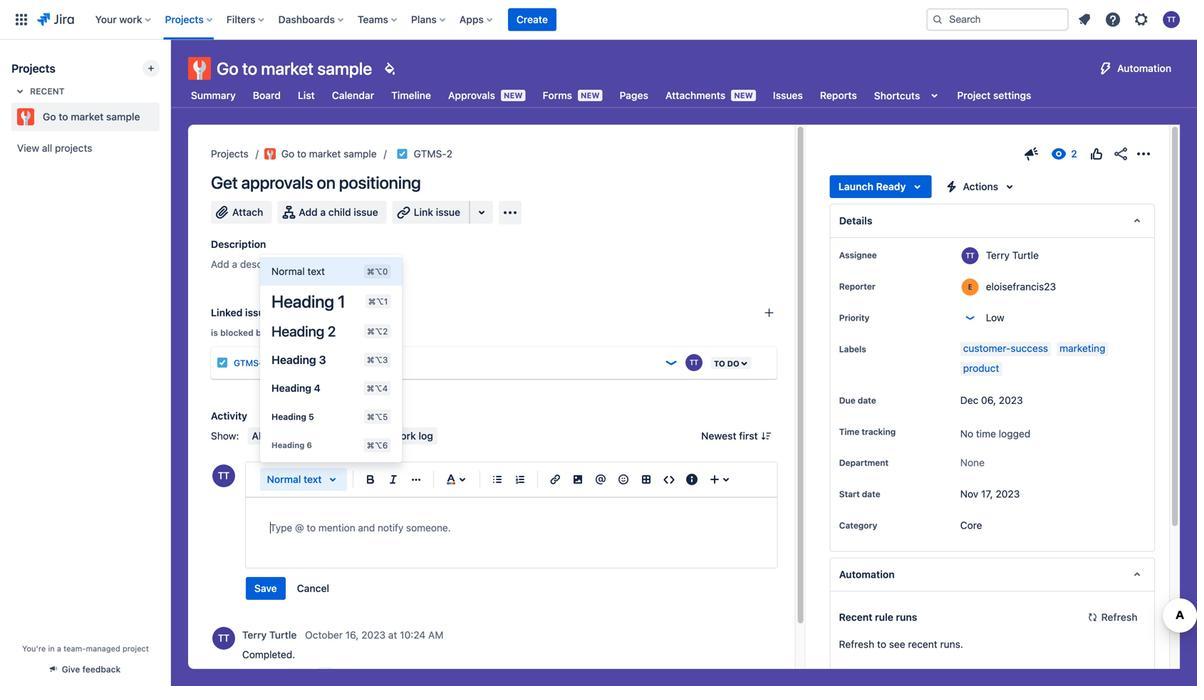Task type: vqa. For each thing, say whether or not it's contained in the screenshot.
06, 2023
yes



Task type: locate. For each thing, give the bounding box(es) containing it.
1 horizontal spatial turtle
[[1013, 250, 1039, 261]]

normal text down heading 6
[[267, 474, 322, 486]]

banner
[[0, 0, 1198, 40]]

4 heading from the top
[[272, 383, 312, 394]]

projects inside dropdown button
[[165, 14, 204, 25]]

2 horizontal spatial new
[[735, 91, 754, 100]]

2 horizontal spatial to
[[297, 148, 307, 160]]

06,
[[982, 395, 997, 406]]

1 heading from the top
[[272, 292, 334, 312]]

department
[[840, 458, 889, 468]]

1 vertical spatial date
[[862, 489, 881, 499]]

text up heading 1
[[308, 266, 325, 277]]

1 vertical spatial 2023
[[996, 488, 1021, 500]]

market up view all projects link
[[71, 111, 104, 123]]

all button
[[248, 428, 268, 445]]

turtle
[[1013, 250, 1039, 261], [269, 630, 297, 641]]

view all projects
[[17, 142, 92, 154]]

link issue button
[[393, 201, 471, 224]]

market up on
[[309, 148, 341, 160]]

october 16, 2023 at 10:24 am
[[305, 630, 444, 641]]

market
[[261, 58, 314, 78], [71, 111, 104, 123], [309, 148, 341, 160]]

0 vertical spatial automation
[[1118, 62, 1172, 74]]

16
[[263, 358, 273, 368]]

0 horizontal spatial go to market sample link
[[11, 103, 154, 131]]

1 issue from the left
[[354, 206, 378, 218]]

blocked
[[220, 328, 254, 338]]

sample up positioning
[[344, 148, 377, 160]]

0 vertical spatial go
[[217, 58, 239, 78]]

1 new from the left
[[504, 91, 523, 100]]

terry up the completed.
[[242, 630, 267, 641]]

add to starred image
[[155, 108, 173, 125]]

2023 left at
[[362, 630, 386, 641]]

product
[[964, 363, 1000, 374]]

view
[[17, 142, 39, 154]]

terry turtle up the completed.
[[242, 630, 297, 641]]

edit
[[242, 671, 261, 682]]

⌘⌥3
[[367, 355, 388, 365]]

heading
[[272, 292, 334, 312], [272, 323, 325, 340], [272, 353, 316, 367], [272, 383, 312, 394], [272, 412, 307, 422], [272, 441, 305, 450]]

3 new from the left
[[735, 91, 754, 100]]

work log button
[[387, 428, 438, 445]]

add down get approvals on positioning
[[299, 206, 318, 218]]

2 heading from the top
[[272, 323, 325, 340]]

reports link
[[818, 83, 860, 108]]

Search field
[[927, 8, 1069, 31]]

0 vertical spatial normal
[[272, 266, 305, 277]]

link
[[414, 206, 434, 218]]

ready
[[877, 181, 907, 193]]

gtms- left copy link to issue image
[[414, 148, 447, 160]]

issues
[[245, 307, 276, 319]]

1 horizontal spatial automation
[[1118, 62, 1172, 74]]

5 heading from the top
[[272, 412, 307, 422]]

core
[[961, 520, 983, 531]]

projects link
[[211, 145, 249, 163]]

a for description...
[[232, 258, 238, 270]]

give feedback button
[[42, 658, 129, 681]]

go to market sample up on
[[281, 148, 377, 160]]

0 vertical spatial 2
[[447, 148, 453, 160]]

go to market sample link up get approvals on positioning
[[264, 145, 377, 163]]

2 horizontal spatial projects
[[211, 148, 249, 160]]

bullet list ⌘⇧8 image
[[489, 471, 506, 488]]

1 horizontal spatial go to market sample link
[[264, 145, 377, 163]]

2023 right 06,
[[999, 395, 1024, 406]]

automation
[[1118, 62, 1172, 74], [840, 569, 895, 581]]

your profile and settings image
[[1164, 11, 1181, 28]]

1 horizontal spatial to
[[242, 58, 257, 78]]

projects
[[165, 14, 204, 25], [11, 62, 55, 75], [211, 148, 249, 160]]

gtms- for 2
[[414, 148, 447, 160]]

market up list
[[261, 58, 314, 78]]

normal text up heading 1
[[272, 266, 325, 277]]

more information about this user image for eloisefrancis23
[[962, 279, 979, 296]]

settings
[[994, 89, 1032, 101]]

1 horizontal spatial go
[[217, 58, 239, 78]]

0 horizontal spatial 2
[[328, 323, 336, 340]]

terry turtle
[[987, 250, 1039, 261], [242, 630, 297, 641]]

set project background image
[[381, 60, 398, 77]]

date right start
[[862, 489, 881, 499]]

add for add a child issue
[[299, 206, 318, 218]]

reports
[[821, 89, 857, 101]]

vote options: no one has voted for this issue yet. image
[[1089, 145, 1106, 163]]

automation inside button
[[1118, 62, 1172, 74]]

issue right link
[[436, 206, 461, 218]]

0 vertical spatial 2023
[[999, 395, 1024, 406]]

a for child
[[320, 206, 326, 218]]

managed
[[86, 645, 120, 654]]

project
[[123, 645, 149, 654]]

go down recent
[[43, 111, 56, 123]]

tab list containing summary
[[180, 83, 1043, 108]]

projects up sidebar navigation icon
[[165, 14, 204, 25]]

text
[[308, 266, 325, 277], [304, 474, 322, 486]]

comments button
[[274, 428, 333, 445]]

time tracking pin to top. only you can see pinned fields. image
[[899, 426, 911, 438]]

filters
[[227, 14, 256, 25]]

a down description on the top left of the page
[[232, 258, 238, 270]]

plans button
[[407, 8, 451, 31]]

more information about this user image left eloisefrancis23
[[962, 279, 979, 296]]

add inside button
[[299, 206, 318, 218]]

1 horizontal spatial new
[[581, 91, 600, 100]]

0 horizontal spatial turtle
[[269, 630, 297, 641]]

save button
[[246, 578, 286, 600]]

jira image
[[37, 11, 74, 28], [37, 11, 74, 28]]

projects for projects dropdown button
[[165, 14, 204, 25]]

0 horizontal spatial to
[[59, 111, 68, 123]]

italic ⌘i image
[[385, 471, 402, 488]]

actions image
[[1136, 145, 1153, 163]]

1 vertical spatial normal text
[[267, 474, 322, 486]]

0 vertical spatial gtms-
[[414, 148, 447, 160]]

2 inside heading 1 group
[[328, 323, 336, 340]]

2 issue from the left
[[436, 206, 461, 218]]

Comment - Main content area, start typing to enter text. text field
[[270, 520, 753, 537]]

1 horizontal spatial projects
[[165, 14, 204, 25]]

collapse recent projects image
[[11, 83, 29, 100]]

cancel button
[[289, 578, 338, 600]]

shortcuts
[[875, 90, 921, 101]]

normal inside dropdown button
[[267, 474, 301, 486]]

0 vertical spatial a
[[320, 206, 326, 218]]

heading for heading 4
[[272, 383, 312, 394]]

heading up heading 3 at bottom left
[[272, 323, 325, 340]]

project settings
[[958, 89, 1032, 101]]

summary
[[191, 89, 236, 101]]

go up the summary on the top left
[[217, 58, 239, 78]]

heading for heading 1
[[272, 292, 334, 312]]

new right forms
[[581, 91, 600, 100]]

sample up calendar at the left top of page
[[318, 58, 372, 78]]

1 vertical spatial projects
[[11, 62, 55, 75]]

0 vertical spatial projects
[[165, 14, 204, 25]]

issue inside link issue button
[[436, 206, 461, 218]]

create project image
[[145, 63, 157, 74]]

launch
[[839, 181, 874, 193]]

success
[[1011, 343, 1049, 354]]

2 horizontal spatial a
[[320, 206, 326, 218]]

primary element
[[9, 0, 915, 40]]

new left "issues" link
[[735, 91, 754, 100]]

projects up collapse recent projects icon
[[11, 62, 55, 75]]

to down recent
[[59, 111, 68, 123]]

sample left "add to starred" image
[[106, 111, 140, 123]]

2023 for 06,
[[999, 395, 1024, 406]]

pages
[[620, 89, 649, 101]]

newest first button
[[693, 428, 778, 445]]

heading 3
[[272, 353, 326, 367]]

1 vertical spatial add
[[211, 258, 229, 270]]

1 vertical spatial to
[[59, 111, 68, 123]]

due date
[[840, 396, 877, 406]]

gtms- right issue type: task icon
[[234, 358, 263, 368]]

category
[[840, 521, 878, 531]]

1 vertical spatial go to market sample link
[[264, 145, 377, 163]]

0 horizontal spatial issue
[[354, 206, 378, 218]]

0 horizontal spatial add
[[211, 258, 229, 270]]

2 vertical spatial 2023
[[362, 630, 386, 641]]

gtms-16
[[234, 358, 273, 368]]

1 vertical spatial market
[[71, 111, 104, 123]]

project
[[958, 89, 991, 101]]

your work
[[95, 14, 142, 25]]

1 vertical spatial automation
[[840, 569, 895, 581]]

1 horizontal spatial issue
[[436, 206, 461, 218]]

automation right automation icon
[[1118, 62, 1172, 74]]

recent
[[30, 86, 65, 96]]

time
[[977, 428, 997, 440]]

text down 6
[[304, 474, 322, 486]]

time
[[840, 427, 860, 437]]

heading up heading 2 at top
[[272, 292, 334, 312]]

2 down heading 1
[[328, 323, 336, 340]]

normal inside heading 1 group
[[272, 266, 305, 277]]

heading left the 4
[[272, 383, 312, 394]]

more information about this user image down details element
[[962, 247, 979, 265]]

help image
[[1105, 11, 1122, 28]]

2 new from the left
[[581, 91, 600, 100]]

give feedback image
[[1024, 145, 1041, 163]]

linked
[[211, 307, 243, 319]]

6 heading from the top
[[272, 441, 305, 450]]

go to market sample up view all projects link
[[43, 111, 140, 123]]

1 horizontal spatial terry turtle
[[987, 250, 1039, 261]]

normal up heading 1
[[272, 266, 305, 277]]

text inside dropdown button
[[304, 474, 322, 486]]

1 horizontal spatial a
[[232, 258, 238, 270]]

0 vertical spatial market
[[261, 58, 314, 78]]

link issue
[[414, 206, 461, 218]]

normal down heading 6
[[267, 474, 301, 486]]

1 vertical spatial text
[[304, 474, 322, 486]]

projects
[[55, 142, 92, 154]]

none
[[961, 457, 985, 469]]

1 vertical spatial gtms-
[[234, 358, 263, 368]]

1 vertical spatial terry turtle
[[242, 630, 297, 641]]

0 horizontal spatial a
[[57, 645, 61, 654]]

a inside button
[[320, 206, 326, 218]]

issue inside add a child issue button
[[354, 206, 378, 218]]

0 vertical spatial add
[[299, 206, 318, 218]]

shortcuts button
[[872, 83, 946, 108]]

2 vertical spatial go
[[281, 148, 295, 160]]

⌘⌥5
[[367, 412, 388, 422]]

link image
[[547, 471, 564, 488]]

go to market sample link up view all projects link
[[11, 103, 154, 131]]

2 for heading 2
[[328, 323, 336, 340]]

0 horizontal spatial gtms-
[[234, 358, 263, 368]]

turtle up eloisefrancis23
[[1013, 250, 1039, 261]]

description
[[211, 238, 266, 250]]

1 horizontal spatial add
[[299, 206, 318, 218]]

0 horizontal spatial terry turtle
[[242, 630, 297, 641]]

turtle up the completed.
[[269, 630, 297, 641]]

more information about this user image
[[962, 247, 979, 265], [962, 279, 979, 296], [212, 627, 235, 650]]

priority
[[840, 313, 870, 323]]

to right the go to market sample image
[[297, 148, 307, 160]]

tab list
[[180, 83, 1043, 108]]

gtms- inside gtms-2 link
[[414, 148, 447, 160]]

2023 right 17,
[[996, 488, 1021, 500]]

table image
[[638, 471, 655, 488]]

view all projects link
[[11, 135, 160, 161]]

terry turtle up eloisefrancis23
[[987, 250, 1039, 261]]

normal text inside dropdown button
[[267, 474, 322, 486]]

forms
[[543, 89, 573, 101]]

group
[[246, 578, 338, 600]]

1 vertical spatial go
[[43, 111, 56, 123]]

more information about this user image left terry turtle popup button
[[212, 627, 235, 650]]

automation down "category"
[[840, 569, 895, 581]]

add
[[299, 206, 318, 218], [211, 258, 229, 270]]

customer-
[[964, 343, 1011, 354]]

2023 for 16,
[[362, 630, 386, 641]]

2 vertical spatial projects
[[211, 148, 249, 160]]

heading left 5
[[272, 412, 307, 422]]

0 vertical spatial more information about this user image
[[962, 247, 979, 265]]

go to market sample up list
[[217, 58, 372, 78]]

1 horizontal spatial 2
[[447, 148, 453, 160]]

launch ready button
[[830, 175, 932, 198]]

new for approvals
[[504, 91, 523, 100]]

go right the go to market sample image
[[281, 148, 295, 160]]

0 vertical spatial date
[[858, 396, 877, 406]]

add down description on the top left of the page
[[211, 258, 229, 270]]

date right due
[[858, 396, 877, 406]]

0 vertical spatial normal text
[[272, 266, 325, 277]]

issues
[[773, 89, 803, 101]]

am
[[429, 630, 444, 641]]

1 horizontal spatial gtms-
[[414, 148, 447, 160]]

new for forms
[[581, 91, 600, 100]]

0 vertical spatial sample
[[318, 58, 372, 78]]

3 heading from the top
[[272, 353, 316, 367]]

projects up get
[[211, 148, 249, 160]]

new right approvals
[[504, 91, 523, 100]]

1 vertical spatial terry
[[242, 630, 267, 641]]

2 horizontal spatial go
[[281, 148, 295, 160]]

0 horizontal spatial new
[[504, 91, 523, 100]]

1 vertical spatial a
[[232, 258, 238, 270]]

normal text
[[272, 266, 325, 277], [267, 474, 322, 486]]

1 vertical spatial normal
[[267, 474, 301, 486]]

0 horizontal spatial terry
[[242, 630, 267, 641]]

heading up heading 4
[[272, 353, 316, 367]]

gtms-
[[414, 148, 447, 160], [234, 358, 263, 368]]

heading for heading 5
[[272, 412, 307, 422]]

sidebar navigation image
[[155, 57, 187, 86]]

a right in
[[57, 645, 61, 654]]

issue right child
[[354, 206, 378, 218]]

board
[[253, 89, 281, 101]]

menu bar
[[245, 428, 441, 445]]

to up board
[[242, 58, 257, 78]]

heading left 6
[[272, 441, 305, 450]]

2023
[[999, 395, 1024, 406], [996, 488, 1021, 500], [362, 630, 386, 641]]

0 vertical spatial terry
[[987, 250, 1010, 261]]

1 vertical spatial more information about this user image
[[962, 279, 979, 296]]

newest first
[[702, 430, 758, 442]]

2 right task "image"
[[447, 148, 453, 160]]

automation element
[[830, 558, 1156, 592]]

terry down details element
[[987, 250, 1010, 261]]

17,
[[982, 488, 994, 500]]

0 vertical spatial text
[[308, 266, 325, 277]]

menu bar containing all
[[245, 428, 441, 445]]

1 vertical spatial turtle
[[269, 630, 297, 641]]

1 vertical spatial 2
[[328, 323, 336, 340]]

a left child
[[320, 206, 326, 218]]



Task type: describe. For each thing, give the bounding box(es) containing it.
1 vertical spatial sample
[[106, 111, 140, 123]]

reporter
[[840, 282, 876, 292]]

2 vertical spatial to
[[297, 148, 307, 160]]

0 vertical spatial turtle
[[1013, 250, 1039, 261]]

create
[[517, 14, 548, 25]]

filters button
[[222, 8, 270, 31]]

timeline link
[[389, 83, 434, 108]]

low
[[987, 312, 1005, 324]]

details element
[[830, 204, 1156, 238]]

bold ⌘b image
[[362, 471, 379, 488]]

heading 1 group
[[260, 257, 402, 460]]

text inside heading 1 group
[[308, 266, 325, 277]]

2 vertical spatial go to market sample
[[281, 148, 377, 160]]

due
[[840, 396, 856, 406]]

heading 6
[[272, 441, 312, 450]]

0 horizontal spatial projects
[[11, 62, 55, 75]]

code snippet image
[[661, 471, 678, 488]]

time tracking
[[840, 427, 896, 437]]

automation image
[[1098, 60, 1115, 77]]

all
[[252, 430, 264, 442]]

0 vertical spatial go to market sample link
[[11, 103, 154, 131]]

issue type: task image
[[217, 357, 228, 369]]

priority: low image
[[664, 356, 679, 370]]

calendar link
[[329, 83, 377, 108]]

terry inside terry turtle popup button
[[242, 630, 267, 641]]

notifications image
[[1077, 11, 1094, 28]]

gtms- for 16
[[234, 358, 263, 368]]

⌘⌥1
[[368, 297, 388, 307]]

go to market sample image
[[264, 148, 276, 160]]

0 horizontal spatial go
[[43, 111, 56, 123]]

create button
[[508, 8, 557, 31]]

pages link
[[617, 83, 652, 108]]

show:
[[211, 430, 239, 442]]

nov 17, 2023
[[961, 488, 1021, 500]]

gtms-16 link
[[234, 358, 273, 368]]

labels
[[840, 344, 867, 354]]

turtle inside popup button
[[269, 630, 297, 641]]

launch ready
[[839, 181, 907, 193]]

add a child issue button
[[278, 201, 387, 224]]

normal text inside heading 1 group
[[272, 266, 325, 277]]

more formatting image
[[408, 471, 425, 488]]

0 horizontal spatial automation
[[840, 569, 895, 581]]

dashboards button
[[274, 8, 349, 31]]

no
[[961, 428, 974, 440]]

product link
[[961, 362, 1003, 376]]

in
[[48, 645, 55, 654]]

board link
[[250, 83, 284, 108]]

assignee
[[840, 250, 877, 260]]

first
[[740, 430, 758, 442]]

task image
[[397, 148, 408, 160]]

team-
[[64, 645, 86, 654]]

summary link
[[188, 83, 239, 108]]

on
[[317, 173, 336, 193]]

banner containing your work
[[0, 0, 1198, 40]]

link an issue image
[[764, 307, 775, 319]]

teams button
[[354, 8, 403, 31]]

marketing link
[[1057, 342, 1109, 356]]

add image, video, or file image
[[570, 471, 587, 488]]

give feedback
[[62, 665, 121, 675]]

gtms-2 link
[[414, 145, 453, 163]]

logged
[[999, 428, 1031, 440]]

you're
[[22, 645, 46, 654]]

1 vertical spatial go to market sample
[[43, 111, 140, 123]]

child
[[329, 206, 351, 218]]

heading 4
[[272, 383, 321, 394]]

info panel image
[[684, 471, 701, 488]]

search image
[[933, 14, 944, 25]]

newest
[[702, 430, 737, 442]]

is
[[211, 328, 218, 338]]

dec
[[961, 395, 979, 406]]

0 vertical spatial terry turtle
[[987, 250, 1039, 261]]

work log
[[392, 430, 433, 442]]

cancel
[[297, 583, 329, 595]]

3
[[319, 353, 326, 367]]

dec 06, 2023
[[961, 395, 1024, 406]]

⌘⌥4
[[367, 384, 388, 394]]

you're in a team-managed project
[[22, 645, 149, 654]]

add app image
[[502, 204, 519, 221]]

2 vertical spatial a
[[57, 645, 61, 654]]

numbered list ⌘⇧7 image
[[512, 471, 529, 488]]

add for add a description...
[[211, 258, 229, 270]]

eloisefrancis23
[[987, 281, 1057, 293]]

0 vertical spatial go to market sample
[[217, 58, 372, 78]]

mention image
[[592, 471, 610, 488]]

nov
[[961, 488, 979, 500]]

1
[[338, 292, 346, 312]]

all
[[42, 142, 52, 154]]

link web pages and more image
[[473, 204, 491, 221]]

calendar
[[332, 89, 374, 101]]

2023 for 17,
[[996, 488, 1021, 500]]

customer-success
[[964, 343, 1049, 354]]

2 vertical spatial sample
[[344, 148, 377, 160]]

settings image
[[1134, 11, 1151, 28]]

2 for gtms-2
[[447, 148, 453, 160]]

2 vertical spatial more information about this user image
[[212, 627, 235, 650]]

copy link to issue image
[[450, 148, 461, 159]]

10:24
[[400, 630, 426, 641]]

date for dec 06, 2023
[[858, 396, 877, 406]]

more information about this user image for terry turtle
[[962, 247, 979, 265]]

attach
[[232, 206, 263, 218]]

list link
[[295, 83, 318, 108]]

2 vertical spatial market
[[309, 148, 341, 160]]

october
[[305, 630, 343, 641]]

marketing
[[1060, 343, 1106, 354]]

edit button
[[242, 669, 261, 684]]

your work button
[[91, 8, 157, 31]]

5
[[309, 412, 314, 422]]

give
[[62, 665, 80, 675]]

no time logged
[[961, 428, 1031, 440]]

heading for heading 3
[[272, 353, 316, 367]]

heading for heading 6
[[272, 441, 305, 450]]

new for attachments
[[735, 91, 754, 100]]

group containing save
[[246, 578, 338, 600]]

heading 5
[[272, 412, 314, 422]]

your
[[95, 14, 117, 25]]

date for nov 17, 2023
[[862, 489, 881, 499]]

details
[[840, 215, 873, 227]]

dashboards
[[278, 14, 335, 25]]

tracking
[[862, 427, 896, 437]]

emoji image
[[615, 471, 632, 488]]

work
[[392, 430, 416, 442]]

appswitcher icon image
[[13, 11, 30, 28]]

issues link
[[771, 83, 806, 108]]

positioning
[[339, 173, 421, 193]]

add a child issue
[[299, 206, 378, 218]]

save
[[255, 583, 277, 595]]

4
[[314, 383, 321, 394]]

heading for heading 2
[[272, 323, 325, 340]]

at
[[388, 630, 397, 641]]

0 vertical spatial to
[[242, 58, 257, 78]]

1 horizontal spatial terry
[[987, 250, 1010, 261]]

history
[[343, 430, 378, 442]]

projects for projects link at top
[[211, 148, 249, 160]]

description...
[[240, 258, 300, 270]]

terry turtle inside popup button
[[242, 630, 297, 641]]

plans
[[411, 14, 437, 25]]



